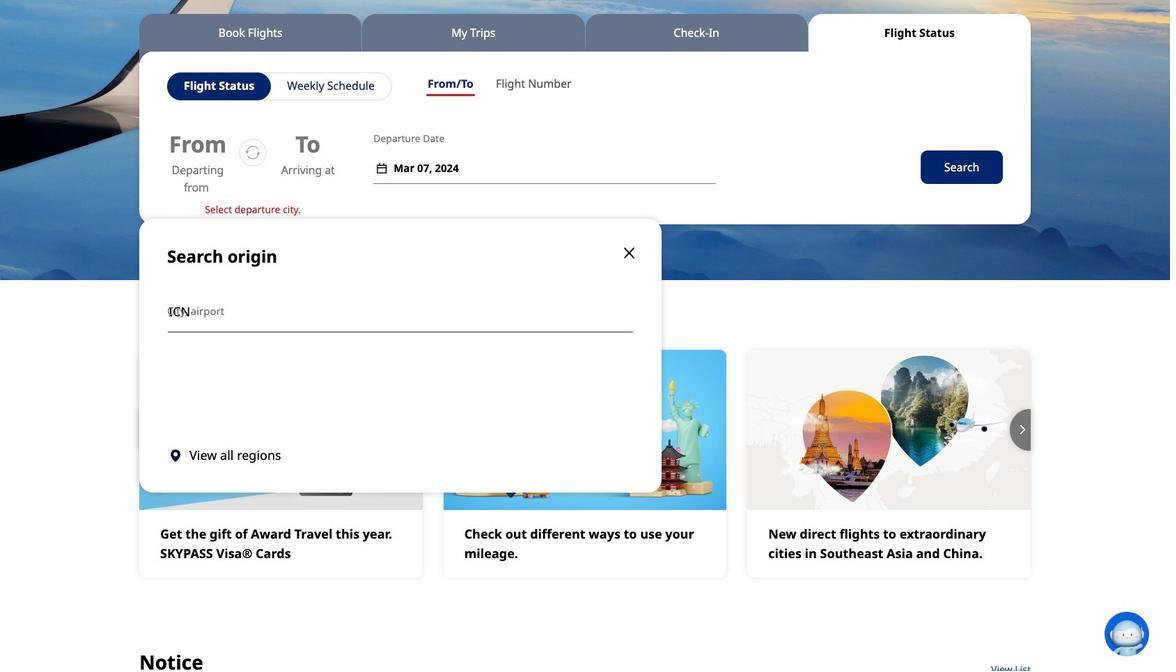 Task type: describe. For each thing, give the bounding box(es) containing it.
types of flight status group
[[167, 72, 392, 100]]



Task type: locate. For each thing, give the bounding box(es) containing it.
dialog
[[139, 212, 1031, 493]]

search type for departure and arrival group
[[417, 72, 583, 99]]

tab list
[[139, 14, 1031, 52]]

document
[[139, 219, 662, 493]]

None text field
[[167, 290, 634, 332]]



